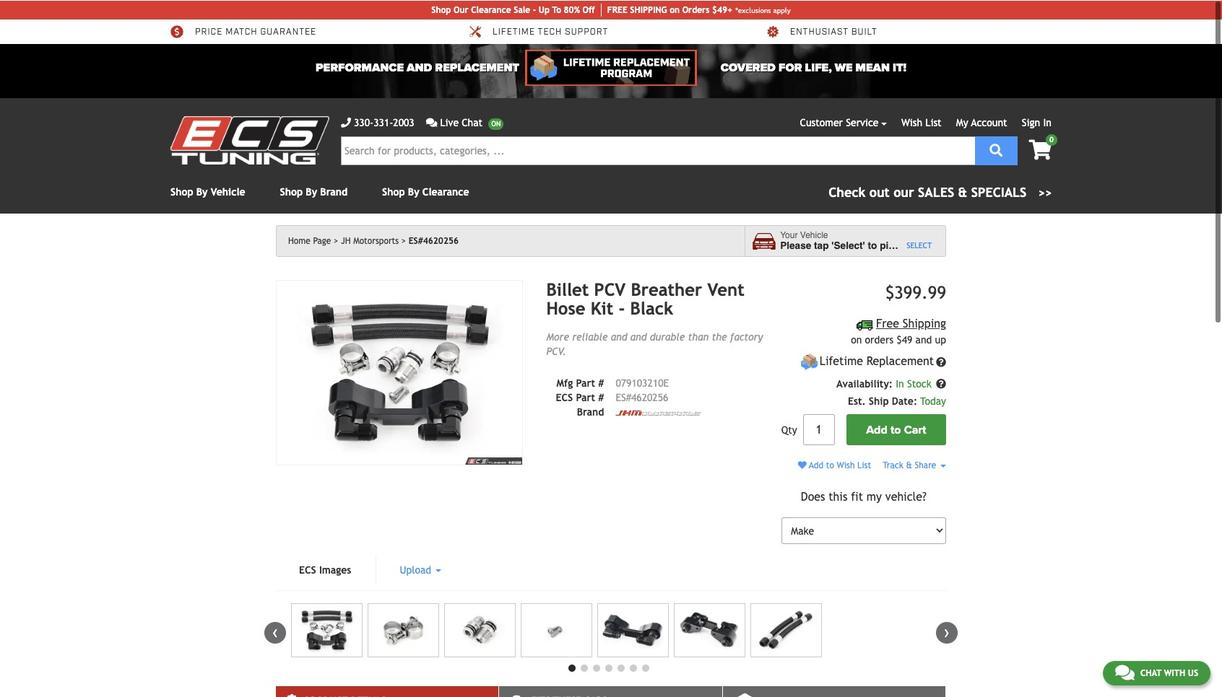 Task type: describe. For each thing, give the bounding box(es) containing it.
availability:
[[837, 378, 893, 390]]

shopping cart image
[[1029, 139, 1052, 160]]

shop by brand
[[280, 186, 348, 197]]

live
[[440, 116, 459, 128]]

the
[[712, 331, 727, 342]]

es#
[[616, 391, 631, 403]]

mfg
[[557, 377, 573, 389]]

breather
[[631, 279, 703, 299]]

to for add to wish list
[[826, 460, 834, 470]]

add to wish list
[[807, 460, 872, 470]]

'select'
[[832, 240, 865, 251]]

lifetime for lifetime replacement
[[820, 354, 863, 368]]

sales & specials link
[[829, 182, 1052, 202]]

pcv
[[594, 279, 626, 299]]

vent
[[708, 279, 745, 299]]

mean
[[856, 60, 890, 74]]

with
[[1164, 669, 1186, 679]]

black
[[630, 298, 673, 318]]

customer service
[[800, 116, 879, 128]]

on inside free shipping on orders $49 and up
[[851, 334, 862, 345]]

fit
[[851, 490, 863, 504]]

shop for shop our clearance sale - up to 80% off
[[432, 4, 451, 14]]

free ship ping on orders $49+ *exclusions apply
[[607, 4, 791, 14]]

days/week
[[846, 26, 901, 37]]

over 2 million parts link
[[171, 25, 303, 38]]

cart
[[904, 422, 927, 437]]

jh motorsports link
[[341, 236, 406, 246]]

million
[[231, 26, 270, 37]]

my
[[957, 116, 969, 128]]

331-
[[374, 116, 393, 128]]

0 horizontal spatial on
[[670, 4, 680, 14]]

orders
[[683, 4, 710, 14]]

brand for shop by brand
[[320, 186, 348, 197]]

over 2 million parts
[[195, 26, 303, 37]]

1 vertical spatial wish
[[837, 460, 855, 470]]

tech
[[538, 26, 562, 37]]

shop by vehicle link
[[171, 186, 245, 197]]

$49 inside free shipping on orders $49 and up
[[897, 334, 913, 345]]

shop our clearance sale - up to 80% off link
[[432, 3, 602, 16]]

home page link
[[288, 236, 338, 246]]

kit
[[591, 298, 614, 318]]

est.
[[848, 395, 866, 407]]

page
[[313, 236, 331, 246]]

stock
[[907, 378, 932, 390]]

upload button
[[377, 556, 465, 585]]

shipping
[[519, 26, 564, 37]]

jh motorsports es#4620256
[[341, 236, 459, 246]]

0 vertical spatial chat
[[462, 116, 483, 128]]

question circle image for lifetime replacement
[[936, 357, 947, 367]]

replacement
[[435, 60, 519, 74]]

my account link
[[957, 116, 1008, 128]]

search image
[[990, 143, 1003, 156]]

does this fit my vehicle?
[[801, 490, 927, 504]]

it!
[[893, 60, 907, 74]]

performance
[[316, 60, 404, 74]]

jh motorsports image
[[616, 410, 703, 416]]

shop by vehicle
[[171, 186, 245, 197]]

date:
[[892, 395, 918, 407]]

wish list
[[902, 116, 942, 128]]

ship
[[869, 395, 889, 407]]

comments image
[[1115, 665, 1135, 682]]

› link
[[936, 622, 958, 644]]

& for sales
[[958, 184, 968, 199]]

to inside your vehicle please tap 'select' to pick a vehicle
[[868, 240, 877, 251]]

079103210e
[[616, 377, 669, 389]]

by for brand
[[306, 186, 317, 197]]

more
[[547, 331, 569, 342]]

# inside 079103210e ecs part #
[[598, 391, 604, 403]]

1 horizontal spatial list
[[926, 116, 942, 128]]

ecs inside 079103210e ecs part #
[[556, 391, 573, 403]]

add for add to cart
[[866, 422, 888, 437]]

sign in
[[1022, 116, 1052, 128]]

life,
[[805, 60, 832, 74]]

billet pcv breather vent hose kit - black
[[547, 279, 745, 318]]

ping
[[648, 4, 667, 14]]

free
[[607, 4, 628, 14]]

›
[[944, 622, 950, 642]]

free for shipping
[[493, 26, 517, 37]]

guarantee
[[260, 26, 317, 37]]

this product is lifetime replacement eligible image
[[801, 353, 819, 371]]

covered
[[721, 60, 776, 74]]

live chat link
[[426, 115, 504, 130]]

ecs images
[[299, 564, 351, 576]]

track & share
[[883, 460, 939, 470]]

sign
[[1022, 116, 1041, 128]]

clearance for our
[[471, 4, 511, 14]]

your vehicle please tap 'select' to pick a vehicle
[[780, 230, 944, 251]]

enthusiast
[[790, 26, 849, 37]]

sales
[[918, 184, 955, 199]]

us
[[1188, 669, 1199, 679]]

7
[[838, 26, 843, 37]]

lifetime replacement
[[820, 354, 934, 368]]

home page
[[288, 236, 331, 246]]

lifetime for lifetime tech support
[[493, 26, 535, 37]]

orders
[[865, 334, 894, 345]]

up
[[539, 4, 550, 14]]

add to cart button
[[847, 414, 947, 445]]

customer service button
[[800, 115, 887, 130]]

durable
[[650, 331, 685, 342]]

shop for shop by vehicle
[[171, 186, 193, 197]]

price
[[195, 26, 223, 37]]

hose
[[547, 298, 586, 318]]

wish list link
[[902, 116, 942, 128]]

pcv.
[[547, 345, 566, 357]]

part inside 079103210e ecs part #
[[576, 391, 595, 403]]

free for shipping
[[876, 317, 900, 330]]

clearance for by
[[423, 186, 469, 197]]

1 part from the top
[[576, 377, 595, 389]]

shop by brand link
[[280, 186, 348, 197]]



Task type: locate. For each thing, give the bounding box(es) containing it.
0 vertical spatial question circle image
[[936, 357, 947, 367]]

1 horizontal spatial to
[[868, 240, 877, 251]]

shipping left 7 on the top right
[[790, 26, 835, 37]]

shop
[[432, 4, 451, 14], [171, 186, 193, 197], [280, 186, 303, 197], [382, 186, 405, 197]]

-
[[533, 4, 536, 14], [619, 298, 625, 318]]

lifetime right this product is lifetime replacement eligible image
[[820, 354, 863, 368]]

lifetime tech support link
[[468, 25, 609, 38]]

price match guarantee
[[195, 26, 317, 37]]

- left the up
[[533, 4, 536, 14]]

1 horizontal spatial wish
[[902, 116, 923, 128]]

0 horizontal spatial add
[[809, 460, 824, 470]]

and
[[407, 60, 432, 74]]

chat right live
[[462, 116, 483, 128]]

1 horizontal spatial lifetime
[[820, 354, 863, 368]]

sale
[[514, 4, 530, 14]]

1 by from the left
[[196, 186, 208, 197]]

$49 up "replacement"
[[897, 334, 913, 345]]

1 vertical spatial $49
[[897, 334, 913, 345]]

reliable
[[572, 331, 608, 342]]

0 vertical spatial lifetime
[[493, 26, 535, 37]]

add inside add to cart button
[[866, 422, 888, 437]]

my account
[[957, 116, 1008, 128]]

2 part from the top
[[576, 391, 595, 403]]

add down the ship
[[866, 422, 888, 437]]

0 vertical spatial part
[[576, 377, 595, 389]]

0 vertical spatial add
[[866, 422, 888, 437]]

add for add to wish list
[[809, 460, 824, 470]]

0 vertical spatial &
[[958, 184, 968, 199]]

shipping inside free shipping on orders $49 and up
[[903, 317, 947, 330]]

to left cart
[[891, 422, 901, 437]]

3 by from the left
[[408, 186, 420, 197]]

1 vertical spatial lifetime
[[820, 354, 863, 368]]

upload
[[400, 564, 434, 576]]

brand down mfg part #
[[577, 406, 604, 417]]

off
[[583, 4, 595, 14]]

on
[[670, 4, 680, 14], [851, 334, 862, 345]]

by
[[196, 186, 208, 197], [306, 186, 317, 197], [408, 186, 420, 197]]

question circle image for in stock
[[936, 379, 947, 389]]

in up est. ship date: today
[[896, 378, 904, 390]]

and right reliable
[[611, 331, 627, 342]]

specials
[[972, 184, 1027, 199]]

es#4620256
[[409, 236, 459, 246]]

billet
[[547, 279, 589, 299]]

part down mfg part #
[[576, 391, 595, 403]]

shipping up the up
[[903, 317, 947, 330]]

lifetime down shop our clearance sale - up to 80% off at the top left
[[493, 26, 535, 37]]

0 vertical spatial in
[[1044, 116, 1052, 128]]

enthusiast built link
[[766, 25, 878, 38]]

shop by clearance link
[[382, 186, 469, 197]]

lifetime replacement program banner image
[[525, 49, 697, 85]]

1 horizontal spatial add
[[866, 422, 888, 437]]

0 horizontal spatial lifetime
[[493, 26, 535, 37]]

0 link
[[1018, 134, 1058, 161]]

vehicle down ecs tuning image at the top
[[211, 186, 245, 197]]

2 vertical spatial to
[[826, 460, 834, 470]]

and left durable on the top of the page
[[631, 331, 647, 342]]

079103210e ecs part #
[[556, 377, 669, 403]]

0 vertical spatial list
[[926, 116, 942, 128]]

1 vertical spatial chat
[[1141, 669, 1162, 679]]

330-331-2003
[[354, 116, 415, 128]]

list
[[926, 116, 942, 128], [858, 460, 872, 470]]

& right track
[[906, 460, 912, 470]]

by up home page link
[[306, 186, 317, 197]]

images
[[319, 564, 351, 576]]

in for availability:
[[896, 378, 904, 390]]

brand
[[320, 186, 348, 197], [577, 406, 604, 417]]

- right kit
[[619, 298, 625, 318]]

1 vertical spatial -
[[619, 298, 625, 318]]

vehicle inside your vehicle please tap 'select' to pick a vehicle
[[800, 230, 828, 240]]

1 horizontal spatial shipping
[[903, 317, 947, 330]]

0 vertical spatial wish
[[902, 116, 923, 128]]

‹ link
[[264, 622, 286, 644]]

performance and replacement
[[316, 60, 519, 74]]

factory
[[730, 331, 763, 342]]

es#4620256 - 079103210e - billet pcv breather vent hose kit - black - more reliable and and durable than the factory pcv. - jh motorsports  - audi image
[[276, 280, 523, 466], [291, 603, 363, 658], [368, 603, 440, 658], [444, 603, 516, 658], [521, 603, 593, 658], [598, 603, 669, 658], [674, 603, 746, 658], [751, 603, 822, 658]]

in for sign
[[1044, 116, 1052, 128]]

1 vertical spatial question circle image
[[936, 379, 947, 389]]

1 horizontal spatial chat
[[1141, 669, 1162, 679]]

shipping 7 days/week
[[790, 26, 901, 37]]

clearance
[[471, 4, 511, 14], [423, 186, 469, 197]]

wish up "this"
[[837, 460, 855, 470]]

a
[[903, 240, 908, 251]]

1 vertical spatial ecs
[[299, 564, 316, 576]]

*exclusions apply link
[[736, 4, 791, 15]]

question circle image down the up
[[936, 357, 947, 367]]

free shipping over $49
[[493, 26, 612, 37]]

brand for es# 4620256 brand
[[577, 406, 604, 417]]

# up es# 4620256 brand
[[598, 377, 604, 389]]

1 vertical spatial free
[[876, 317, 900, 330]]

service
[[846, 116, 879, 128]]

1 vertical spatial shipping
[[903, 317, 947, 330]]

in right sign
[[1044, 116, 1052, 128]]

shop for shop by brand
[[280, 186, 303, 197]]

ecs
[[556, 391, 573, 403], [299, 564, 316, 576]]

1 vertical spatial list
[[858, 460, 872, 470]]

vehicle
[[911, 240, 944, 251]]

to for add to cart
[[891, 422, 901, 437]]

list left track
[[858, 460, 872, 470]]

1 horizontal spatial in
[[1044, 116, 1052, 128]]

free down shop our clearance sale - up to 80% off at the top left
[[493, 26, 517, 37]]

ecs images link
[[276, 556, 375, 585]]

this
[[829, 490, 848, 504]]

free up orders
[[876, 317, 900, 330]]

heart image
[[798, 461, 807, 470]]

1 vertical spatial brand
[[577, 406, 604, 417]]

brand inside es# 4620256 brand
[[577, 406, 604, 417]]

by for clearance
[[408, 186, 420, 197]]

free inside free shipping on orders $49 and up
[[876, 317, 900, 330]]

0 horizontal spatial clearance
[[423, 186, 469, 197]]

1 vertical spatial clearance
[[423, 186, 469, 197]]

list left my
[[926, 116, 942, 128]]

2 by from the left
[[306, 186, 317, 197]]

select
[[907, 241, 932, 249]]

and left the up
[[916, 334, 932, 345]]

None text field
[[803, 414, 835, 445]]

free shipping image
[[857, 320, 873, 330]]

0 vertical spatial -
[[533, 4, 536, 14]]

by down ecs tuning image at the top
[[196, 186, 208, 197]]

*exclusions
[[736, 5, 771, 13]]

clearance right our
[[471, 4, 511, 14]]

0 horizontal spatial wish
[[837, 460, 855, 470]]

1 horizontal spatial clearance
[[471, 4, 511, 14]]

& for track
[[906, 460, 912, 470]]

2 # from the top
[[598, 391, 604, 403]]

1 horizontal spatial vehicle
[[800, 230, 828, 240]]

home
[[288, 236, 311, 246]]

0 vertical spatial #
[[598, 377, 604, 389]]

for
[[779, 60, 802, 74]]

0 horizontal spatial list
[[858, 460, 872, 470]]

to right heart image
[[826, 460, 834, 470]]

sign in link
[[1022, 116, 1052, 128]]

to
[[868, 240, 877, 251], [891, 422, 901, 437], [826, 460, 834, 470]]

1 horizontal spatial $49
[[897, 334, 913, 345]]

by up the jh motorsports es#4620256
[[408, 186, 420, 197]]

match
[[226, 26, 258, 37]]

chat left with
[[1141, 669, 1162, 679]]

tap
[[814, 240, 829, 251]]

more reliable and and durable than the factory pcv.
[[547, 331, 763, 357]]

1 question circle image from the top
[[936, 357, 947, 367]]

# left es#
[[598, 391, 604, 403]]

2 horizontal spatial and
[[916, 334, 932, 345]]

0 horizontal spatial chat
[[462, 116, 483, 128]]

we
[[835, 60, 853, 74]]

4620256
[[631, 391, 669, 403]]

add to wish list link
[[798, 460, 872, 470]]

shop our clearance sale - up to 80% off
[[432, 4, 595, 14]]

part right mfg
[[576, 377, 595, 389]]

to left "pick"
[[868, 240, 877, 251]]

0 vertical spatial vehicle
[[211, 186, 245, 197]]

0
[[1050, 135, 1054, 143]]

wish right service
[[902, 116, 923, 128]]

chat with us
[[1141, 669, 1199, 679]]

0 horizontal spatial to
[[826, 460, 834, 470]]

0 horizontal spatial $49
[[594, 26, 612, 37]]

1 vertical spatial #
[[598, 391, 604, 403]]

0 vertical spatial shipping
[[790, 26, 835, 37]]

and inside free shipping on orders $49 and up
[[916, 334, 932, 345]]

question circle image up today
[[936, 379, 947, 389]]

0 horizontal spatial by
[[196, 186, 208, 197]]

0 vertical spatial free
[[493, 26, 517, 37]]

track
[[883, 460, 904, 470]]

comments image
[[426, 117, 437, 127]]

1 horizontal spatial on
[[851, 334, 862, 345]]

0 horizontal spatial ecs
[[299, 564, 316, 576]]

1 horizontal spatial brand
[[577, 406, 604, 417]]

1 vertical spatial vehicle
[[800, 230, 828, 240]]

add to cart
[[866, 422, 927, 437]]

ecs down mfg
[[556, 391, 573, 403]]

330-
[[354, 116, 374, 128]]

question circle image
[[936, 357, 947, 367], [936, 379, 947, 389]]

1 vertical spatial part
[[576, 391, 595, 403]]

today
[[921, 395, 947, 407]]

to inside button
[[891, 422, 901, 437]]

0 horizontal spatial -
[[533, 4, 536, 14]]

on down free shipping image
[[851, 334, 862, 345]]

price match guarantee link
[[171, 25, 317, 38]]

- inside shop our clearance sale - up to 80% off link
[[533, 4, 536, 14]]

shop for shop by clearance
[[382, 186, 405, 197]]

my
[[867, 490, 882, 504]]

support
[[565, 26, 609, 37]]

1 horizontal spatial free
[[876, 317, 900, 330]]

account
[[971, 116, 1008, 128]]

#
[[598, 377, 604, 389], [598, 391, 604, 403]]

0 horizontal spatial &
[[906, 460, 912, 470]]

1 vertical spatial add
[[809, 460, 824, 470]]

brand up the page at the top left of the page
[[320, 186, 348, 197]]

0 vertical spatial brand
[[320, 186, 348, 197]]

1 horizontal spatial ecs
[[556, 391, 573, 403]]

0 horizontal spatial free
[[493, 26, 517, 37]]

2 question circle image from the top
[[936, 379, 947, 389]]

- inside billet pcv breather vent hose kit - black
[[619, 298, 625, 318]]

on right ping
[[670, 4, 680, 14]]

0 vertical spatial clearance
[[471, 4, 511, 14]]

free
[[493, 26, 517, 37], [876, 317, 900, 330]]

free shipping over $49 link
[[468, 25, 612, 38]]

1 vertical spatial in
[[896, 378, 904, 390]]

ship
[[630, 4, 648, 14]]

& right sales
[[958, 184, 968, 199]]

$49 right 'over' on the left of page
[[594, 26, 612, 37]]

Search text field
[[341, 136, 975, 165]]

vehicle up tap
[[800, 230, 828, 240]]

1 horizontal spatial and
[[631, 331, 647, 342]]

1 vertical spatial &
[[906, 460, 912, 470]]

399.99
[[895, 282, 947, 302]]

0 horizontal spatial and
[[611, 331, 627, 342]]

1 # from the top
[[598, 377, 604, 389]]

1 vertical spatial to
[[891, 422, 901, 437]]

1 vertical spatial on
[[851, 334, 862, 345]]

sales & specials
[[918, 184, 1027, 199]]

clearance up es#4620256
[[423, 186, 469, 197]]

chat
[[462, 116, 483, 128], [1141, 669, 1162, 679]]

0 vertical spatial on
[[670, 4, 680, 14]]

1 horizontal spatial -
[[619, 298, 625, 318]]

your
[[780, 230, 798, 240]]

0 horizontal spatial vehicle
[[211, 186, 245, 197]]

est. ship date: today
[[848, 395, 947, 407]]

0 vertical spatial $49
[[594, 26, 612, 37]]

availability: in stock
[[837, 378, 935, 390]]

parts
[[272, 26, 303, 37]]

by for vehicle
[[196, 186, 208, 197]]

live chat
[[440, 116, 483, 128]]

phone image
[[341, 117, 351, 127]]

2 horizontal spatial to
[[891, 422, 901, 437]]

shop by clearance
[[382, 186, 469, 197]]

shipping inside shipping 7 days/week link
[[790, 26, 835, 37]]

0 vertical spatial to
[[868, 240, 877, 251]]

free shipping on orders $49 and up
[[851, 317, 947, 345]]

1 horizontal spatial by
[[306, 186, 317, 197]]

add right heart image
[[809, 460, 824, 470]]

0 horizontal spatial shipping
[[790, 26, 835, 37]]

‹
[[272, 622, 278, 642]]

ecs tuning image
[[171, 116, 329, 164]]

0 horizontal spatial in
[[896, 378, 904, 390]]

0 horizontal spatial brand
[[320, 186, 348, 197]]

0 vertical spatial ecs
[[556, 391, 573, 403]]

1 horizontal spatial &
[[958, 184, 968, 199]]

lifetime inside lifetime tech support link
[[493, 26, 535, 37]]

2 horizontal spatial by
[[408, 186, 420, 197]]

ecs left images
[[299, 564, 316, 576]]

enthusiast built
[[790, 26, 878, 37]]



Task type: vqa. For each thing, say whether or not it's contained in the screenshot.
(8) to the bottom
no



